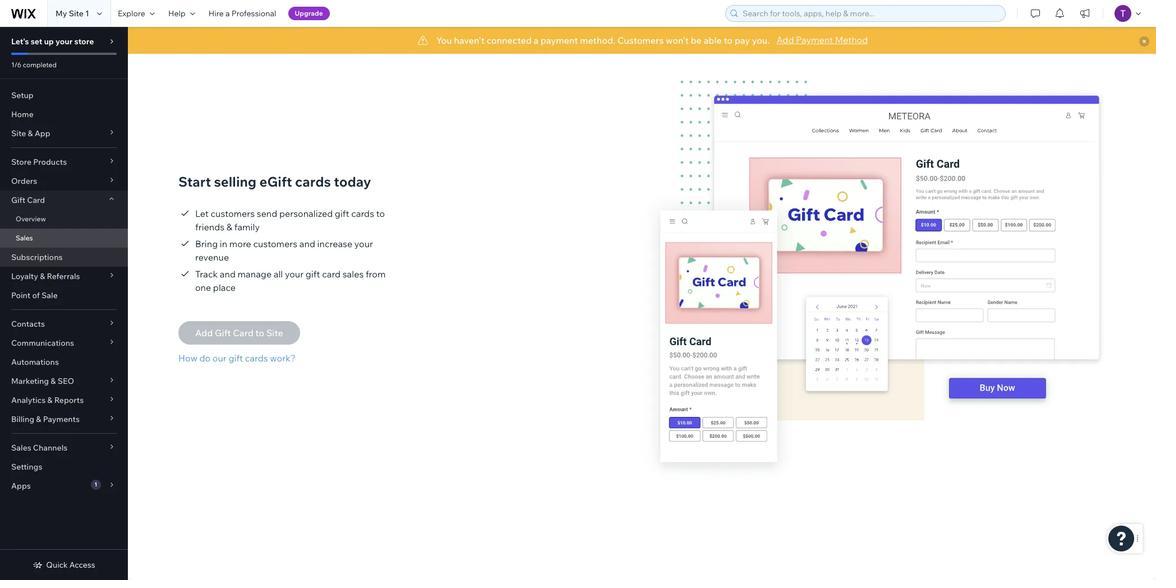 Task type: describe. For each thing, give the bounding box(es) containing it.
apps
[[11, 481, 31, 491]]

add
[[777, 34, 794, 45]]

revenue
[[195, 252, 229, 263]]

explore
[[118, 8, 145, 19]]

hire
[[209, 8, 224, 19]]

quick
[[46, 560, 68, 571]]

gift card
[[11, 195, 45, 205]]

of
[[32, 291, 40, 301]]

point of sale link
[[0, 286, 128, 305]]

setup
[[11, 90, 34, 100]]

site & app button
[[0, 124, 128, 143]]

won't
[[666, 35, 689, 46]]

hire a professional link
[[202, 0, 283, 27]]

manage
[[238, 269, 272, 280]]

quick access button
[[33, 560, 95, 571]]

how do our gift cards work? button
[[178, 352, 300, 365]]

upgrade button
[[288, 7, 330, 20]]

alert containing add payment method
[[128, 27, 1156, 54]]

connected
[[487, 35, 532, 46]]

let customers send personalized gift cards to friends & family bring in more customers and increase your revenue track and manage all your gift card sales from one place
[[195, 208, 386, 293]]

0 vertical spatial customers
[[211, 208, 255, 219]]

start
[[178, 173, 211, 190]]

sale
[[42, 291, 58, 301]]

cards inside let customers send personalized gift cards to friends & family bring in more customers and increase your revenue track and manage all your gift card sales from one place
[[351, 208, 374, 219]]

today
[[334, 173, 371, 190]]

sales channels button
[[0, 439, 128, 458]]

sales for sales channels
[[11, 443, 31, 453]]

sales channels
[[11, 443, 68, 453]]

start selling egift cards today
[[178, 173, 371, 190]]

1/6
[[11, 61, 21, 69]]

settings
[[11, 462, 42, 472]]

able
[[704, 35, 722, 46]]

professional
[[232, 8, 276, 19]]

marketing & seo button
[[0, 372, 128, 391]]

up
[[44, 36, 54, 47]]

analytics & reports button
[[0, 391, 128, 410]]

analytics
[[11, 396, 46, 406]]

1 horizontal spatial site
[[69, 8, 84, 19]]

1 vertical spatial customers
[[253, 238, 297, 250]]

billing & payments button
[[0, 410, 128, 429]]

site & app
[[11, 128, 50, 139]]

& inside let customers send personalized gift cards to friends & family bring in more customers and increase your revenue track and manage all your gift card sales from one place
[[227, 222, 232, 233]]

my site 1
[[56, 8, 89, 19]]

be
[[691, 35, 702, 46]]

your inside sidebar element
[[56, 36, 73, 47]]

store products button
[[0, 153, 128, 172]]

personalized
[[279, 208, 333, 219]]

1 vertical spatial a
[[534, 35, 539, 46]]

method.
[[580, 35, 616, 46]]

loyalty & referrals button
[[0, 267, 128, 286]]

communications button
[[0, 334, 128, 353]]

sales
[[343, 269, 364, 280]]

1 horizontal spatial to
[[724, 35, 733, 46]]

card
[[322, 269, 341, 280]]

more
[[229, 238, 251, 250]]

gift
[[11, 195, 25, 205]]

0 horizontal spatial 1
[[85, 8, 89, 19]]

haven't
[[454, 35, 485, 46]]

overview
[[16, 215, 46, 223]]

1 horizontal spatial and
[[299, 238, 315, 250]]

contacts
[[11, 319, 45, 329]]

setup link
[[0, 86, 128, 105]]

access
[[69, 560, 95, 571]]

0 vertical spatial a
[[226, 8, 230, 19]]

bring
[[195, 238, 218, 250]]

seo
[[58, 376, 74, 387]]

analytics & reports
[[11, 396, 84, 406]]

work?
[[270, 353, 296, 364]]

0 vertical spatial gift
[[335, 208, 349, 219]]

egift
[[260, 173, 292, 190]]

2 horizontal spatial your
[[354, 238, 373, 250]]

& for payments
[[36, 415, 41, 425]]

quick access
[[46, 560, 95, 571]]

store products
[[11, 157, 67, 167]]

automations link
[[0, 353, 128, 372]]

payment
[[796, 34, 833, 45]]

hire a professional
[[209, 8, 276, 19]]

gift inside button
[[229, 353, 243, 364]]



Task type: vqa. For each thing, say whether or not it's contained in the screenshot.
The 'Sites'
no



Task type: locate. For each thing, give the bounding box(es) containing it.
let's
[[11, 36, 29, 47]]

1 vertical spatial 1
[[94, 481, 97, 489]]

place
[[213, 282, 236, 293]]

& left reports
[[47, 396, 52, 406]]

app
[[35, 128, 50, 139]]

cards up personalized
[[295, 173, 331, 190]]

0 horizontal spatial a
[[226, 8, 230, 19]]

& left app
[[28, 128, 33, 139]]

0 vertical spatial cards
[[295, 173, 331, 190]]

sales inside sales link
[[16, 234, 33, 242]]

our
[[213, 353, 227, 364]]

your right 'increase'
[[354, 238, 373, 250]]

0 vertical spatial site
[[69, 8, 84, 19]]

your right up
[[56, 36, 73, 47]]

marketing
[[11, 376, 49, 387]]

1 down settings link
[[94, 481, 97, 489]]

do
[[199, 353, 211, 364]]

method
[[835, 34, 868, 45]]

site inside "site & app" dropdown button
[[11, 128, 26, 139]]

marketing & seo
[[11, 376, 74, 387]]

to inside let customers send personalized gift cards to friends & family bring in more customers and increase your revenue track and manage all your gift card sales from one place
[[376, 208, 385, 219]]

let's set up your store
[[11, 36, 94, 47]]

settings link
[[0, 458, 128, 477]]

a right hire
[[226, 8, 230, 19]]

sales for sales
[[16, 234, 33, 242]]

your right all
[[285, 269, 304, 280]]

customers up all
[[253, 238, 297, 250]]

0 vertical spatial 1
[[85, 8, 89, 19]]

let
[[195, 208, 209, 219]]

billing & payments
[[11, 415, 80, 425]]

customers up family
[[211, 208, 255, 219]]

in
[[220, 238, 227, 250]]

family
[[234, 222, 260, 233]]

and up place
[[220, 269, 236, 280]]

orders button
[[0, 172, 128, 191]]

site
[[69, 8, 84, 19], [11, 128, 26, 139]]

orders
[[11, 176, 37, 186]]

alert
[[128, 27, 1156, 54]]

sales down overview
[[16, 234, 33, 242]]

cards down today
[[351, 208, 374, 219]]

& right billing
[[36, 415, 41, 425]]

customers
[[618, 35, 664, 46]]

& left family
[[227, 222, 232, 233]]

0 horizontal spatial cards
[[245, 353, 268, 364]]

site right my
[[69, 8, 84, 19]]

sales link
[[0, 229, 128, 248]]

from
[[366, 269, 386, 280]]

0 horizontal spatial gift
[[229, 353, 243, 364]]

1 vertical spatial sales
[[11, 443, 31, 453]]

help
[[168, 8, 186, 19]]

1 vertical spatial gift
[[306, 269, 320, 280]]

billing
[[11, 415, 34, 425]]

1 inside sidebar element
[[94, 481, 97, 489]]

loyalty & referrals
[[11, 272, 80, 282]]

& inside "site & app" dropdown button
[[28, 128, 33, 139]]

sales up settings in the left bottom of the page
[[11, 443, 31, 453]]

0 vertical spatial sales
[[16, 234, 33, 242]]

2 horizontal spatial cards
[[351, 208, 374, 219]]

& inside marketing & seo popup button
[[51, 376, 56, 387]]

cards
[[295, 173, 331, 190], [351, 208, 374, 219], [245, 353, 268, 364]]

products
[[33, 157, 67, 167]]

one
[[195, 282, 211, 293]]

a left the "payment"
[[534, 35, 539, 46]]

sidebar element
[[0, 27, 128, 581]]

0 vertical spatial your
[[56, 36, 73, 47]]

& left seo
[[51, 376, 56, 387]]

1 horizontal spatial 1
[[94, 481, 97, 489]]

& right loyalty
[[40, 272, 45, 282]]

& inside analytics & reports popup button
[[47, 396, 52, 406]]

1 vertical spatial to
[[376, 208, 385, 219]]

1
[[85, 8, 89, 19], [94, 481, 97, 489]]

how do our gift cards work?
[[178, 353, 296, 364]]

1 vertical spatial cards
[[351, 208, 374, 219]]

&
[[28, 128, 33, 139], [227, 222, 232, 233], [40, 272, 45, 282], [51, 376, 56, 387], [47, 396, 52, 406], [36, 415, 41, 425]]

0 horizontal spatial your
[[56, 36, 73, 47]]

point
[[11, 291, 30, 301]]

cards left the work?
[[245, 353, 268, 364]]

store
[[11, 157, 31, 167]]

1 horizontal spatial your
[[285, 269, 304, 280]]

Search for tools, apps, help & more... field
[[739, 6, 1002, 21]]

& for reports
[[47, 396, 52, 406]]

you
[[436, 35, 452, 46]]

sales inside sales channels popup button
[[11, 443, 31, 453]]

selling
[[214, 173, 256, 190]]

0 vertical spatial and
[[299, 238, 315, 250]]

1 vertical spatial your
[[354, 238, 373, 250]]

gift up 'increase'
[[335, 208, 349, 219]]

gift right the our
[[229, 353, 243, 364]]

payments
[[43, 415, 80, 425]]

1 horizontal spatial a
[[534, 35, 539, 46]]

and left 'increase'
[[299, 238, 315, 250]]

& for referrals
[[40, 272, 45, 282]]

2 vertical spatial gift
[[229, 353, 243, 364]]

a
[[226, 8, 230, 19], [534, 35, 539, 46]]

1 vertical spatial and
[[220, 269, 236, 280]]

2 vertical spatial your
[[285, 269, 304, 280]]

point of sale
[[11, 291, 58, 301]]

upgrade
[[295, 9, 323, 17]]

add payment method
[[777, 34, 868, 45]]

1 right my
[[85, 8, 89, 19]]

all
[[274, 269, 283, 280]]

store
[[74, 36, 94, 47]]

automations
[[11, 357, 59, 367]]

gift
[[335, 208, 349, 219], [306, 269, 320, 280], [229, 353, 243, 364]]

0 horizontal spatial and
[[220, 269, 236, 280]]

communications
[[11, 338, 74, 348]]

subscriptions link
[[0, 248, 128, 267]]

& for seo
[[51, 376, 56, 387]]

0 horizontal spatial site
[[11, 128, 26, 139]]

gift left card
[[306, 269, 320, 280]]

loyalty
[[11, 272, 38, 282]]

referrals
[[47, 272, 80, 282]]

0 vertical spatial to
[[724, 35, 733, 46]]

help button
[[162, 0, 202, 27]]

and
[[299, 238, 315, 250], [220, 269, 236, 280]]

& inside loyalty & referrals popup button
[[40, 272, 45, 282]]

my
[[56, 8, 67, 19]]

sales
[[16, 234, 33, 242], [11, 443, 31, 453]]

overview link
[[0, 210, 128, 229]]

site down the home
[[11, 128, 26, 139]]

add payment method link
[[777, 33, 868, 47]]

& inside billing & payments popup button
[[36, 415, 41, 425]]

card
[[27, 195, 45, 205]]

friends
[[195, 222, 225, 233]]

you.
[[752, 35, 770, 46]]

send
[[257, 208, 277, 219]]

& for app
[[28, 128, 33, 139]]

1 vertical spatial site
[[11, 128, 26, 139]]

1 horizontal spatial gift
[[306, 269, 320, 280]]

pay
[[735, 35, 750, 46]]

home
[[11, 109, 34, 120]]

your
[[56, 36, 73, 47], [354, 238, 373, 250], [285, 269, 304, 280]]

completed
[[23, 61, 57, 69]]

2 vertical spatial cards
[[245, 353, 268, 364]]

gift card button
[[0, 191, 128, 210]]

1 horizontal spatial cards
[[295, 173, 331, 190]]

contacts button
[[0, 315, 128, 334]]

2 horizontal spatial gift
[[335, 208, 349, 219]]

reports
[[54, 396, 84, 406]]

0 horizontal spatial to
[[376, 208, 385, 219]]

how
[[178, 353, 197, 364]]

cards inside button
[[245, 353, 268, 364]]

1/6 completed
[[11, 61, 57, 69]]

home link
[[0, 105, 128, 124]]



